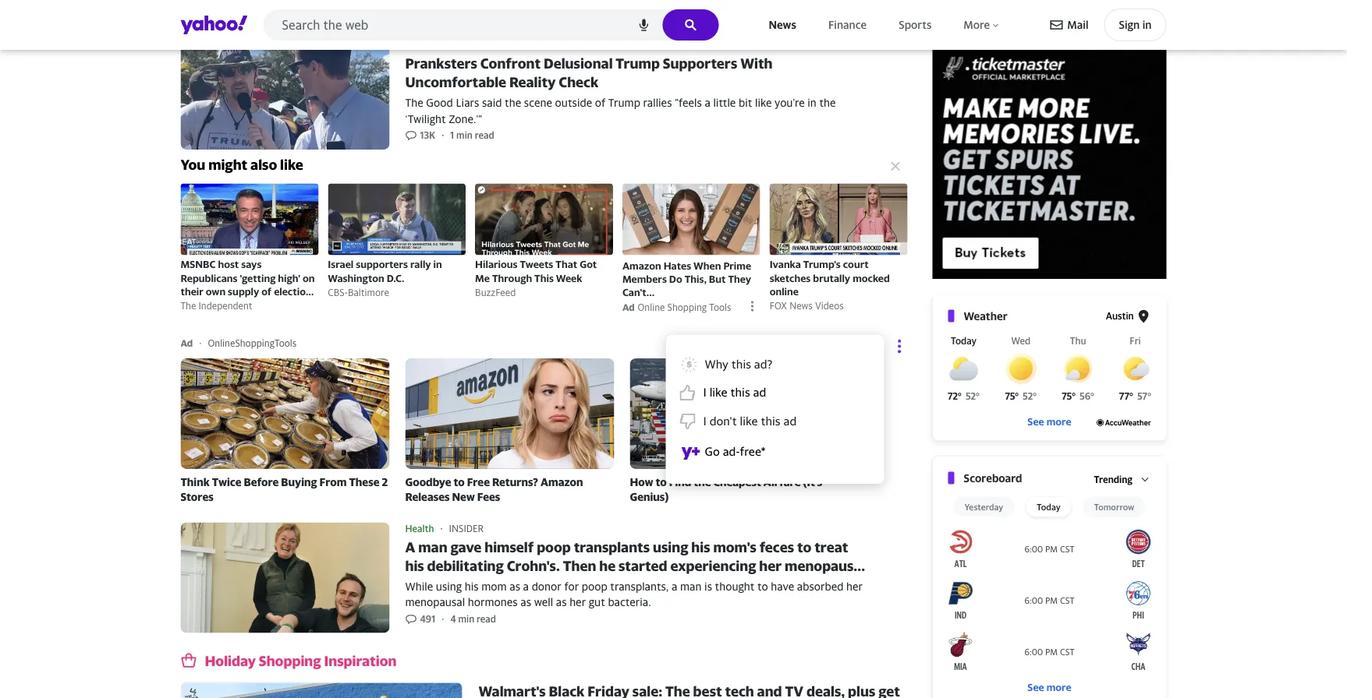 Task type: vqa. For each thing, say whether or not it's contained in the screenshot.


Task type: locate. For each thing, give the bounding box(es) containing it.
thu
[[1070, 335, 1086, 346]]

0 vertical spatial his
[[691, 539, 710, 556]]

i for i like this ad
[[703, 385, 707, 399]]

these
[[349, 476, 379, 489]]

i inside i don't like this ad button
[[703, 414, 707, 428]]

this inside button
[[761, 414, 781, 428]]

0 vertical spatial for
[[236, 14, 254, 29]]

shopping right "holiday"
[[259, 653, 321, 670]]

reality
[[509, 74, 556, 90]]

0 vertical spatial ad
[[622, 302, 635, 313]]

more
[[1047, 416, 1072, 428], [1047, 682, 1072, 694]]

to inside goodbye to free returns? amazon releases new fees
[[454, 476, 465, 489]]

0 horizontal spatial 52
[[966, 391, 976, 402]]

experiencing
[[670, 558, 756, 575]]

of down 'getting
[[262, 286, 272, 298]]

0 vertical spatial 6:00 pm cst
[[1025, 545, 1075, 555]]

° left the 77
[[1090, 391, 1095, 402]]

· left '4'
[[442, 614, 444, 625]]

3 6:00 from the top
[[1025, 647, 1043, 658]]

min for confront
[[456, 130, 473, 141]]

0 horizontal spatial of
[[262, 286, 272, 298]]

today down weather
[[951, 335, 977, 346]]

0 vertical spatial using
[[653, 539, 688, 556]]

in inside the good liars said the scene outside of trump rallies "feels a little bit like you're in the 'twilight zone.'"
[[808, 97, 817, 109]]

1 horizontal spatial ad link
[[622, 302, 635, 313]]

2 see from the top
[[1028, 682, 1044, 694]]

mom
[[481, 581, 507, 594]]

2 horizontal spatial a
[[705, 97, 711, 109]]

releases
[[405, 491, 450, 504]]

0 horizontal spatial ad
[[181, 338, 193, 349]]

of right outside in the top of the page
[[595, 97, 606, 109]]

1 see more link from the top
[[948, 335, 1151, 429]]

ad
[[622, 302, 635, 313], [181, 338, 193, 349]]

° right 72 ° 52 °
[[1015, 391, 1019, 402]]

1 vertical spatial 6:00
[[1025, 596, 1043, 606]]

2 vertical spatial his
[[465, 581, 479, 594]]

1 vertical spatial see more link
[[948, 681, 1151, 695]]

poop up crohn's.
[[537, 539, 571, 556]]

twice
[[212, 476, 241, 489]]

tab list
[[948, 497, 1151, 518]]

3 6:00 pm cst from the top
[[1025, 647, 1075, 658]]

1 vertical spatial in
[[808, 97, 817, 109]]

2 vertical spatial this
[[761, 414, 781, 428]]

1 horizontal spatial a
[[672, 581, 677, 594]]

1 horizontal spatial ad
[[784, 414, 797, 428]]

2 see more from the top
[[1028, 682, 1072, 694]]

° left 56
[[1072, 391, 1076, 402]]

view your locations image
[[1137, 310, 1151, 324]]

little
[[713, 97, 736, 109]]

shopping
[[667, 302, 707, 313], [259, 653, 321, 670]]

with
[[740, 55, 773, 72]]

1 horizontal spatial her
[[759, 558, 782, 575]]

ad down 'can't...'
[[622, 302, 635, 313]]

· down the independent in the top left of the page
[[199, 337, 202, 349]]

0 vertical spatial poop
[[537, 539, 571, 556]]

like right bit
[[755, 97, 772, 109]]

sign in
[[1119, 18, 1152, 31]]

ad inside ad · onlineshoppingtools
[[181, 338, 193, 349]]

ad down i like this ad button
[[784, 414, 797, 428]]

like down the why
[[710, 385, 728, 399]]

1 6:00 pm cst from the top
[[1025, 545, 1075, 555]]

host
[[218, 259, 239, 271]]

more for 2nd the see more link
[[1047, 682, 1072, 694]]

to up new
[[454, 476, 465, 489]]

you
[[257, 14, 279, 29]]

free*
[[740, 445, 766, 459]]

a inside the good liars said the scene outside of trump rallies "feels a little bit like you're in the 'twilight zone.'"
[[705, 97, 711, 109]]

1 vertical spatial trump
[[608, 97, 640, 109]]

2 6:00 from the top
[[1025, 596, 1043, 606]]

man down health · insider
[[418, 539, 447, 556]]

washington
[[328, 272, 384, 284]]

as right "mom"
[[510, 581, 520, 594]]

while
[[405, 581, 433, 594]]

why this ad? link
[[667, 351, 868, 378]]

1
[[450, 130, 454, 141]]

1 horizontal spatial today
[[1037, 502, 1061, 513]]

1 vertical spatial see
[[1028, 682, 1044, 694]]

this inside button
[[731, 385, 750, 399]]

ad for online
[[622, 302, 635, 313]]

poop up the gut at bottom left
[[582, 581, 607, 594]]

in right sign
[[1143, 18, 1152, 31]]

1 i from the top
[[703, 385, 707, 399]]

trump inside the good liars said the scene outside of trump rallies "feels a little bit like you're in the 'twilight zone.'"
[[608, 97, 640, 109]]

° right the 77
[[1147, 391, 1152, 402]]

go ad-free* link
[[667, 439, 881, 469]]

1 vertical spatial news
[[405, 39, 429, 50]]

like inside i like this ad button
[[710, 385, 728, 399]]

6:00 for ind
[[1025, 596, 1043, 606]]

hormones
[[468, 596, 518, 609]]

0 horizontal spatial the
[[181, 301, 196, 312]]

52 right 72
[[966, 391, 976, 402]]

2 vertical spatial 6:00
[[1025, 647, 1043, 658]]

0 vertical spatial see
[[1028, 416, 1044, 428]]

1 52 from the left
[[966, 391, 976, 402]]

might
[[208, 156, 247, 173]]

1 horizontal spatial amazon
[[622, 260, 661, 272]]

· right health
[[440, 524, 443, 534]]

2 vertical spatial news
[[790, 301, 813, 312]]

1 vertical spatial read
[[477, 614, 496, 625]]

0 horizontal spatial her
[[570, 596, 586, 609]]

491 · 4 min read
[[420, 614, 496, 625]]

before
[[244, 476, 279, 489]]

1 horizontal spatial ad
[[622, 302, 635, 313]]

56
[[1080, 391, 1090, 402]]

6:00 pm cst for det
[[1025, 545, 1075, 555]]

ad down ad?
[[753, 385, 766, 399]]

shopping down amazon hates when prime members do this, but they can't...
[[667, 302, 707, 313]]

her left the gut at bottom left
[[570, 596, 586, 609]]

ad link down 'can't...'
[[622, 302, 635, 313]]

0 vertical spatial today
[[951, 335, 977, 346]]

to
[[454, 476, 465, 489], [656, 476, 667, 489], [797, 539, 812, 556], [757, 581, 768, 594]]

2 horizontal spatial in
[[1143, 18, 1152, 31]]

poop
[[537, 539, 571, 556], [582, 581, 607, 594]]

this down "why this ad?" on the bottom right of the page
[[731, 385, 750, 399]]

using up started
[[653, 539, 688, 556]]

poop inside the "while using his mom as a donor for poop transplants, a man is thought to have absorbed her menopausal hormones as well as her gut bacteria."
[[582, 581, 607, 594]]

ivanka
[[770, 259, 801, 271]]

0 vertical spatial amazon
[[622, 260, 661, 272]]

1 horizontal spatial his
[[465, 581, 479, 594]]

1 horizontal spatial poop
[[582, 581, 607, 594]]

6:00 for atl
[[1025, 545, 1043, 555]]

to up genius)
[[656, 476, 667, 489]]

the up 'twilight
[[405, 97, 423, 109]]

israel supporters rally in washington d.c. cbs-baltimore
[[328, 259, 442, 298]]

own
[[206, 286, 226, 298]]

tools
[[709, 302, 731, 313]]

0 vertical spatial read
[[475, 130, 494, 141]]

i down the why
[[703, 385, 707, 399]]

2 vertical spatial 6:00 pm cst
[[1025, 647, 1075, 658]]

2 vertical spatial her
[[570, 596, 586, 609]]

outside
[[555, 97, 592, 109]]

to inside how to find the cheapest airfare (it's genius)
[[656, 476, 667, 489]]

free
[[467, 476, 490, 489]]

high'
[[278, 272, 300, 284]]

read for man
[[477, 614, 496, 625]]

0 vertical spatial 6:00
[[1025, 545, 1043, 555]]

his up experiencing
[[691, 539, 710, 556]]

see more link
[[948, 335, 1151, 429], [948, 681, 1151, 695]]

go
[[705, 445, 720, 459]]

75 left 56
[[1062, 391, 1072, 402]]

0 horizontal spatial in
[[433, 259, 442, 271]]

0 vertical spatial min
[[456, 130, 473, 141]]

· for 13k · 1 min read
[[442, 130, 444, 141]]

min for man
[[458, 614, 474, 625]]

a left little
[[705, 97, 711, 109]]

1 75 from the left
[[1005, 391, 1015, 402]]

news down online
[[790, 301, 813, 312]]

like right don't
[[740, 414, 758, 428]]

trump up rallies
[[616, 55, 660, 72]]

1 horizontal spatial the
[[694, 476, 711, 489]]

1 pm from the top
[[1045, 545, 1058, 555]]

as left well
[[521, 596, 531, 609]]

her down feces
[[759, 558, 782, 575]]

don't
[[710, 414, 737, 428]]

israel
[[328, 259, 354, 271]]

health · insider
[[405, 524, 484, 534]]

ad down lies
[[181, 338, 193, 349]]

like inside the good liars said the scene outside of trump rallies "feels a little bit like you're in the 'twilight zone.'"
[[755, 97, 772, 109]]

2 pm from the top
[[1045, 596, 1058, 606]]

pm for det
[[1045, 545, 1058, 555]]

° left 75 ° 52 °
[[958, 391, 962, 402]]

0 vertical spatial i
[[703, 385, 707, 399]]

think twice before buying from these 2 stores
[[181, 476, 388, 504]]

° right 72
[[976, 391, 980, 402]]

read down hormones
[[477, 614, 496, 625]]

see
[[1028, 416, 1044, 428], [1028, 682, 1044, 694]]

trump left rallies
[[608, 97, 640, 109]]

1 horizontal spatial of
[[595, 97, 606, 109]]

a
[[705, 97, 711, 109], [523, 581, 529, 594], [672, 581, 677, 594]]

0 vertical spatial this
[[732, 357, 751, 371]]

for inside the "while using his mom as a donor for poop transplants, a man is thought to have absorbed her menopausal hormones as well as her gut bacteria."
[[564, 581, 579, 594]]

0 vertical spatial more
[[1047, 416, 1072, 428]]

0 vertical spatial see more
[[1028, 416, 1072, 428]]

yesterday button
[[954, 497, 1014, 518]]

how to find the cheapest airfare (it's genius) link
[[630, 359, 855, 504]]

poop inside a man gave himself poop transplants using his mom's feces to treat his debilitating crohn's. then he started experiencing her menopause symptoms.
[[537, 539, 571, 556]]

2 vertical spatial pm
[[1045, 647, 1058, 658]]

1 6:00 from the top
[[1025, 545, 1043, 555]]

rally
[[410, 259, 431, 271]]

news up pranksters
[[405, 39, 429, 50]]

have
[[771, 581, 794, 594]]

0 vertical spatial trump
[[616, 55, 660, 72]]

0 horizontal spatial his
[[405, 558, 424, 575]]

0 vertical spatial ad
[[753, 385, 766, 399]]

the
[[505, 97, 521, 109], [819, 97, 836, 109], [694, 476, 711, 489]]

1 horizontal spatial 52
[[1023, 391, 1033, 402]]

amazon hates when prime members do this, but they can't...
[[622, 260, 751, 299]]

1 vertical spatial i
[[703, 414, 707, 428]]

0 vertical spatial see more link
[[948, 335, 1151, 429]]

of inside msnbc host says republicans 'getting high' on their own supply of election lies
[[262, 286, 272, 298]]

1 horizontal spatial using
[[653, 539, 688, 556]]

1 vertical spatial pm
[[1045, 596, 1058, 606]]

man inside the "while using his mom as a donor for poop transplants, a man is thought to have absorbed her menopausal hormones as well as her gut bacteria."
[[680, 581, 702, 594]]

min right 1
[[456, 130, 473, 141]]

0 vertical spatial shopping
[[667, 302, 707, 313]]

when
[[694, 260, 721, 272]]

6:00
[[1025, 545, 1043, 555], [1025, 596, 1043, 606], [1025, 647, 1043, 658]]

75 for 75 ° 56 °
[[1062, 391, 1072, 402]]

returns?
[[492, 476, 538, 489]]

videos
[[815, 301, 844, 312]]

toolbar
[[1050, 9, 1167, 41]]

liars
[[456, 97, 479, 109]]

° left the 57
[[1129, 391, 1134, 402]]

the right said
[[505, 97, 521, 109]]

his down a
[[405, 558, 424, 575]]

· left 1
[[442, 130, 444, 141]]

2 horizontal spatial his
[[691, 539, 710, 556]]

1 more from the top
[[1047, 416, 1072, 428]]

None search field
[[263, 9, 719, 45]]

0 vertical spatial cst
[[1060, 545, 1075, 555]]

a left is
[[672, 581, 677, 594]]

amazon right returns?
[[541, 476, 583, 489]]

news up with at the right of the page
[[769, 18, 796, 31]]

1 horizontal spatial in
[[808, 97, 817, 109]]

2 vertical spatial cst
[[1060, 647, 1075, 658]]

1 horizontal spatial for
[[564, 581, 579, 594]]

2 more from the top
[[1047, 682, 1072, 694]]

0 horizontal spatial poop
[[537, 539, 571, 556]]

1 vertical spatial shopping
[[259, 653, 321, 670]]

1 vertical spatial using
[[436, 581, 462, 594]]

says
[[241, 259, 262, 271]]

for down then
[[564, 581, 579, 594]]

2 cst from the top
[[1060, 596, 1075, 606]]

75 right 72 ° 52 °
[[1005, 391, 1015, 402]]

1 vertical spatial man
[[680, 581, 702, 594]]

· up pranksters
[[435, 39, 437, 50]]

trump
[[616, 55, 660, 72], [608, 97, 640, 109]]

the inside the good liars said the scene outside of trump rallies "feels a little bit like you're in the 'twilight zone.'"
[[405, 97, 423, 109]]

1 horizontal spatial 75
[[1062, 391, 1072, 402]]

2 horizontal spatial her
[[846, 581, 863, 594]]

the right the you're
[[819, 97, 836, 109]]

you
[[181, 156, 205, 173]]

as
[[510, 581, 520, 594], [521, 596, 531, 609], [556, 596, 567, 609]]

1 vertical spatial of
[[262, 286, 272, 298]]

1 see from the top
[[1028, 416, 1044, 428]]

finance
[[828, 18, 867, 31]]

1 vertical spatial cst
[[1060, 596, 1075, 606]]

1 cst from the top
[[1060, 545, 1075, 555]]

read down zone.'"
[[475, 130, 494, 141]]

inspiration
[[324, 653, 397, 670]]

amazon inside goodbye to free returns? amazon releases new fees
[[541, 476, 583, 489]]

his down debilitating at the bottom left of the page
[[465, 581, 479, 594]]

° left 75 ° 56 °
[[1033, 391, 1037, 402]]

gave
[[450, 539, 482, 556]]

0 vertical spatial her
[[759, 558, 782, 575]]

holiday shopping inspiration
[[205, 653, 397, 670]]

while using his mom as a donor for poop transplants, a man is thought to have absorbed her menopausal hormones as well as her gut bacteria.
[[405, 581, 863, 609]]

a left donor
[[523, 581, 529, 594]]

for left you at the left of page
[[236, 14, 254, 29]]

finance link
[[825, 14, 870, 35]]

2 see more link from the top
[[948, 681, 1151, 695]]

pranksters confront delusional trump supporters with uncomfortable reality check
[[405, 55, 773, 90]]

today right yesterday button
[[1037, 502, 1061, 513]]

more button
[[961, 14, 1003, 35]]

min right '4'
[[458, 614, 474, 625]]

man inside a man gave himself poop transplants using his mom's feces to treat his debilitating crohn's. then he started experiencing her menopause symptoms.
[[418, 539, 447, 556]]

can't...
[[622, 287, 655, 299]]

72
[[948, 391, 958, 402]]

52 left 75 ° 56 °
[[1023, 391, 1033, 402]]

1 vertical spatial ad
[[181, 338, 193, 349]]

in right rally
[[433, 259, 442, 271]]

ad for ·
[[181, 338, 193, 349]]

0 vertical spatial the
[[405, 97, 423, 109]]

in right the you're
[[808, 97, 817, 109]]

this down i like this ad button
[[761, 414, 781, 428]]

1 vertical spatial min
[[458, 614, 474, 625]]

0 vertical spatial pm
[[1045, 545, 1058, 555]]

1 vertical spatial today
[[1037, 502, 1061, 513]]

her right absorbed
[[846, 581, 863, 594]]

0 horizontal spatial 75
[[1005, 391, 1015, 402]]

2 75 from the left
[[1062, 391, 1072, 402]]

i inside i like this ad button
[[703, 385, 707, 399]]

cheapest
[[713, 476, 761, 489]]

3 cst from the top
[[1060, 647, 1075, 658]]

2 6:00 pm cst from the top
[[1025, 596, 1075, 606]]

i left don't
[[703, 414, 707, 428]]

1 horizontal spatial man
[[680, 581, 702, 594]]

ad link down lies
[[181, 338, 199, 349]]

2 52 from the left
[[1023, 391, 1033, 402]]

as right well
[[556, 596, 567, 609]]

stores
[[181, 491, 214, 504]]

2 vertical spatial in
[[433, 259, 442, 271]]

0 horizontal spatial ad
[[753, 385, 766, 399]]

you might also like
[[181, 156, 303, 173]]

hates
[[664, 260, 691, 272]]

0 horizontal spatial using
[[436, 581, 462, 594]]

0 vertical spatial man
[[418, 539, 447, 556]]

close image
[[887, 158, 903, 174]]

this left ad?
[[732, 357, 751, 371]]

the down their
[[181, 301, 196, 312]]

ad?
[[754, 357, 773, 371]]

(it's
[[803, 476, 823, 489]]

news · huffpost
[[405, 39, 481, 50]]

1 vertical spatial see more
[[1028, 682, 1072, 694]]

3 pm from the top
[[1045, 647, 1058, 658]]

'getting
[[240, 272, 276, 284]]

using up menopausal
[[436, 581, 462, 594]]

1 vertical spatial the
[[181, 301, 196, 312]]

1 horizontal spatial the
[[405, 97, 423, 109]]

0 horizontal spatial a
[[523, 581, 529, 594]]

0 horizontal spatial amazon
[[541, 476, 583, 489]]

to left have
[[757, 581, 768, 594]]

0 horizontal spatial man
[[418, 539, 447, 556]]

the right find
[[694, 476, 711, 489]]

amazon up the members
[[622, 260, 661, 272]]

1 see more from the top
[[1028, 416, 1072, 428]]

0 vertical spatial news
[[769, 18, 796, 31]]

today
[[951, 335, 977, 346], [1037, 502, 1061, 513]]

like inside i don't like this ad button
[[740, 414, 758, 428]]

1 vertical spatial for
[[564, 581, 579, 594]]

zone.'"
[[449, 112, 482, 125]]

0 horizontal spatial the
[[505, 97, 521, 109]]

to up menopause
[[797, 539, 812, 556]]

man left is
[[680, 581, 702, 594]]

2 i from the top
[[703, 414, 707, 428]]



Task type: describe. For each thing, give the bounding box(es) containing it.
more for 1st the see more link
[[1047, 416, 1072, 428]]

do
[[669, 273, 682, 285]]

online
[[638, 302, 665, 313]]

cst for det
[[1060, 545, 1075, 555]]

he
[[599, 558, 616, 575]]

using inside the "while using his mom as a donor for poop transplants, a man is thought to have absorbed her menopausal hormones as well as her gut bacteria."
[[436, 581, 462, 594]]

prime
[[723, 260, 751, 272]]

13k comments element
[[420, 130, 435, 142]]

ivanka trump's court sketches brutally mocked online fox news videos
[[770, 259, 890, 312]]

news for news
[[769, 18, 796, 31]]

5 ° from the left
[[1072, 391, 1076, 402]]

0 vertical spatial in
[[1143, 18, 1152, 31]]

health
[[405, 524, 434, 534]]

today inside "button"
[[1037, 502, 1061, 513]]

supporters
[[663, 55, 737, 72]]

airfare
[[764, 476, 801, 489]]

menopause
[[785, 558, 862, 575]]

1 vertical spatial her
[[846, 581, 863, 594]]

· for health · insider
[[440, 524, 443, 534]]

using inside a man gave himself poop transplants using his mom's feces to treat his debilitating crohn's. then he started experiencing her menopause symptoms.
[[653, 539, 688, 556]]

brutally
[[813, 272, 850, 284]]

0 horizontal spatial for
[[236, 14, 254, 29]]

3 ° from the left
[[1015, 391, 1019, 402]]

to inside a man gave himself poop transplants using his mom's feces to treat his debilitating crohn's. then he started experiencing her menopause symptoms.
[[797, 539, 812, 556]]

1 vertical spatial his
[[405, 558, 424, 575]]

57
[[1138, 391, 1147, 402]]

search image
[[685, 19, 697, 31]]

huffpost
[[444, 39, 481, 50]]

ad · onlineshoppingtools
[[181, 337, 297, 349]]

the inside how to find the cheapest airfare (it's genius)
[[694, 476, 711, 489]]

the for the good liars said the scene outside of trump rallies "feels a little bit like you're in the 'twilight zone.'"
[[405, 97, 423, 109]]

fees
[[477, 491, 500, 504]]

see for 1st the see more link
[[1028, 416, 1044, 428]]

advertisement region
[[933, 0, 1167, 279]]

said
[[482, 97, 502, 109]]

in inside the israel supporters rally in washington d.c. cbs-baltimore
[[433, 259, 442, 271]]

toolbar containing mail
[[1050, 9, 1167, 41]]

news link
[[766, 14, 800, 35]]

2 horizontal spatial the
[[819, 97, 836, 109]]

491
[[420, 614, 436, 625]]

good
[[426, 97, 453, 109]]

6:00 pm cst for cha
[[1025, 647, 1075, 658]]

trump inside pranksters confront delusional trump supporters with uncomfortable reality check
[[616, 55, 660, 72]]

check
[[559, 74, 599, 90]]

i like this ad button
[[674, 378, 864, 408]]

buzzfeed
[[475, 287, 516, 298]]

they
[[728, 273, 751, 285]]

like right also
[[280, 156, 303, 173]]

72 ° 52 °
[[948, 391, 980, 402]]

ad inside button
[[784, 414, 797, 428]]

menopausal
[[405, 596, 465, 609]]

pranksters
[[405, 55, 477, 72]]

cst for phi
[[1060, 596, 1075, 606]]

wed
[[1011, 335, 1031, 346]]

how
[[630, 476, 653, 489]]

6:00 pm cst for phi
[[1025, 596, 1075, 606]]

7 ° from the left
[[1129, 391, 1134, 402]]

pm for cha
[[1045, 647, 1058, 658]]

cha
[[1132, 662, 1146, 673]]

accuweather image
[[1096, 419, 1151, 427]]

started
[[619, 558, 667, 575]]

austin
[[1106, 311, 1134, 322]]

lies
[[181, 299, 196, 311]]

a man gave himself poop transplants using his mom's feces to treat his debilitating crohn's. then he started experiencing her menopause symptoms.
[[405, 539, 862, 593]]

through
[[492, 272, 532, 284]]

phi
[[1133, 610, 1144, 621]]

to inside the "while using his mom as a donor for poop transplants, a man is thought to have absorbed her menopausal hormones as well as her gut bacteria."
[[757, 581, 768, 594]]

hilarious
[[475, 259, 518, 271]]

mia
[[954, 662, 967, 673]]

4 ° from the left
[[1033, 391, 1037, 402]]

1 horizontal spatial as
[[521, 596, 531, 609]]

a
[[405, 539, 415, 556]]

news for news · huffpost
[[405, 39, 429, 50]]

0 horizontal spatial shopping
[[259, 653, 321, 670]]

491 comments element
[[420, 614, 436, 626]]

is
[[705, 581, 712, 594]]

goodbye
[[405, 476, 451, 489]]

atl
[[954, 559, 967, 570]]

absorbed
[[797, 581, 844, 594]]

ad online shopping tools
[[622, 302, 731, 313]]

· for news · huffpost
[[435, 39, 437, 50]]

that
[[556, 259, 577, 271]]

msnbc host says republicans 'getting high' on their own supply of election lies
[[181, 259, 315, 311]]

see more for 2nd the see more link
[[1028, 682, 1072, 694]]

1 ° from the left
[[958, 391, 962, 402]]

i don't like this ad
[[703, 414, 797, 428]]

her inside a man gave himself poop transplants using his mom's feces to treat his debilitating crohn's. then he started experiencing her menopause symptoms.
[[759, 558, 782, 575]]

well
[[534, 596, 553, 609]]

0 horizontal spatial today
[[951, 335, 977, 346]]

i for i don't like this ad
[[703, 414, 707, 428]]

onlineshoppingtools
[[208, 338, 297, 349]]

· for ad · onlineshoppingtools
[[199, 337, 202, 349]]

on
[[303, 272, 315, 284]]

· for 491 · 4 min read
[[442, 614, 444, 625]]

more
[[964, 18, 990, 31]]

"feels
[[675, 97, 702, 109]]

8 ° from the left
[[1147, 391, 1152, 402]]

cbs-
[[328, 287, 348, 298]]

trump's
[[803, 259, 841, 271]]

1 horizontal spatial shopping
[[667, 302, 707, 313]]

tomorrow
[[1094, 502, 1135, 513]]

52 for 72 ° 52 °
[[966, 391, 976, 402]]

his inside the "while using his mom as a donor for poop transplants, a man is thought to have absorbed her menopausal hormones as well as her gut bacteria."
[[465, 581, 479, 594]]

6 ° from the left
[[1090, 391, 1095, 402]]

sign in link
[[1104, 9, 1167, 41]]

news inside ivanka trump's court sketches brutally mocked online fox news videos
[[790, 301, 813, 312]]

bacteria.
[[608, 596, 651, 609]]

pranksters confront delusional trump supporters with uncomfortable reality check link
[[181, 39, 908, 150]]

see more for 1st the see more link
[[1028, 416, 1072, 428]]

1 vertical spatial ad link
[[181, 338, 199, 349]]

genius)
[[630, 491, 669, 504]]

see for 2nd the see more link
[[1028, 682, 1044, 694]]

6:00 for mia
[[1025, 647, 1043, 658]]

d.c.
[[387, 272, 404, 284]]

75 for 75 ° 52 °
[[1005, 391, 1015, 402]]

0 vertical spatial ad link
[[622, 302, 635, 313]]

of inside the good liars said the scene outside of trump rallies "feels a little bit like you're in the 'twilight zone.'"
[[595, 97, 606, 109]]

stories
[[193, 14, 234, 29]]

fri
[[1130, 335, 1141, 346]]

mail
[[1067, 18, 1089, 31]]

2
[[382, 476, 388, 489]]

new
[[452, 491, 475, 504]]

52 for 75 ° 52 °
[[1023, 391, 1033, 402]]

why
[[705, 357, 729, 371]]

tab list containing yesterday
[[948, 497, 1151, 518]]

tweets
[[520, 259, 553, 271]]

treat
[[815, 539, 848, 556]]

sign
[[1119, 18, 1140, 31]]

sketches
[[770, 272, 811, 284]]

view ad options image
[[889, 338, 910, 354]]

transplants,
[[610, 581, 669, 594]]

confront
[[480, 55, 541, 72]]

bit
[[739, 97, 752, 109]]

ad inside button
[[753, 385, 766, 399]]

77
[[1119, 391, 1129, 402]]

toggle to show ad feedback options image
[[745, 296, 760, 317]]

today button
[[1026, 497, 1072, 518]]

pm for phi
[[1045, 596, 1058, 606]]

cst for cha
[[1060, 647, 1075, 658]]

symptoms.
[[405, 577, 479, 593]]

4
[[450, 614, 456, 625]]

their
[[181, 286, 203, 298]]

Search query text field
[[263, 9, 719, 41]]

13k
[[420, 130, 435, 141]]

stories for you
[[193, 14, 279, 29]]

read for confront
[[475, 130, 494, 141]]

2 ° from the left
[[976, 391, 980, 402]]

'twilight
[[405, 112, 446, 125]]

think twice before buying from these 2 stores link
[[181, 359, 405, 504]]

2 horizontal spatial as
[[556, 596, 567, 609]]

amazon inside amazon hates when prime members do this, but they can't...
[[622, 260, 661, 272]]

77 ° 57 °
[[1119, 391, 1152, 402]]

the for the independent
[[181, 301, 196, 312]]

0 horizontal spatial as
[[510, 581, 520, 594]]

delusional
[[544, 55, 613, 72]]



